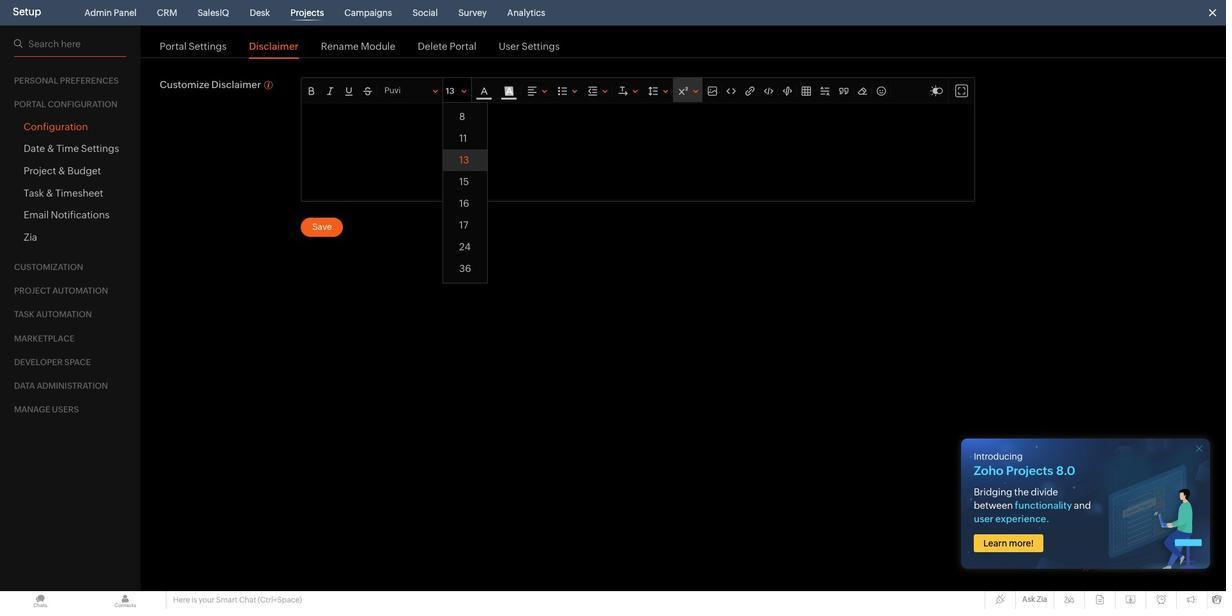 Task type: locate. For each thing, give the bounding box(es) containing it.
ask
[[1023, 595, 1035, 604]]

social
[[413, 8, 438, 18]]

analytics link
[[502, 0, 551, 26]]

ask zia
[[1023, 595, 1048, 604]]

desk
[[250, 8, 270, 18]]

smart
[[216, 596, 238, 605]]

setup
[[13, 6, 41, 18]]

contacts image
[[85, 592, 165, 609]]

crm
[[157, 8, 177, 18]]

desk link
[[245, 0, 275, 26]]

admin panel
[[85, 8, 137, 18]]

admin
[[85, 8, 112, 18]]

social link
[[407, 0, 443, 26]]

(ctrl+space)
[[258, 596, 302, 605]]

projects
[[290, 8, 324, 18]]

campaigns link
[[339, 0, 397, 26]]

crm link
[[152, 0, 182, 26]]

admin panel link
[[79, 0, 142, 26]]

here
[[173, 596, 190, 605]]



Task type: describe. For each thing, give the bounding box(es) containing it.
survey link
[[453, 0, 492, 26]]

zia
[[1037, 595, 1048, 604]]

salesiq
[[198, 8, 229, 18]]

survey
[[458, 8, 487, 18]]

chat
[[239, 596, 256, 605]]

here is your smart chat (ctrl+space)
[[173, 596, 302, 605]]

chats image
[[0, 592, 80, 609]]

your
[[199, 596, 215, 605]]

is
[[192, 596, 197, 605]]

analytics
[[507, 8, 545, 18]]

salesiq link
[[193, 0, 234, 26]]

campaigns
[[345, 8, 392, 18]]

panel
[[114, 8, 137, 18]]

projects link
[[285, 0, 329, 26]]



